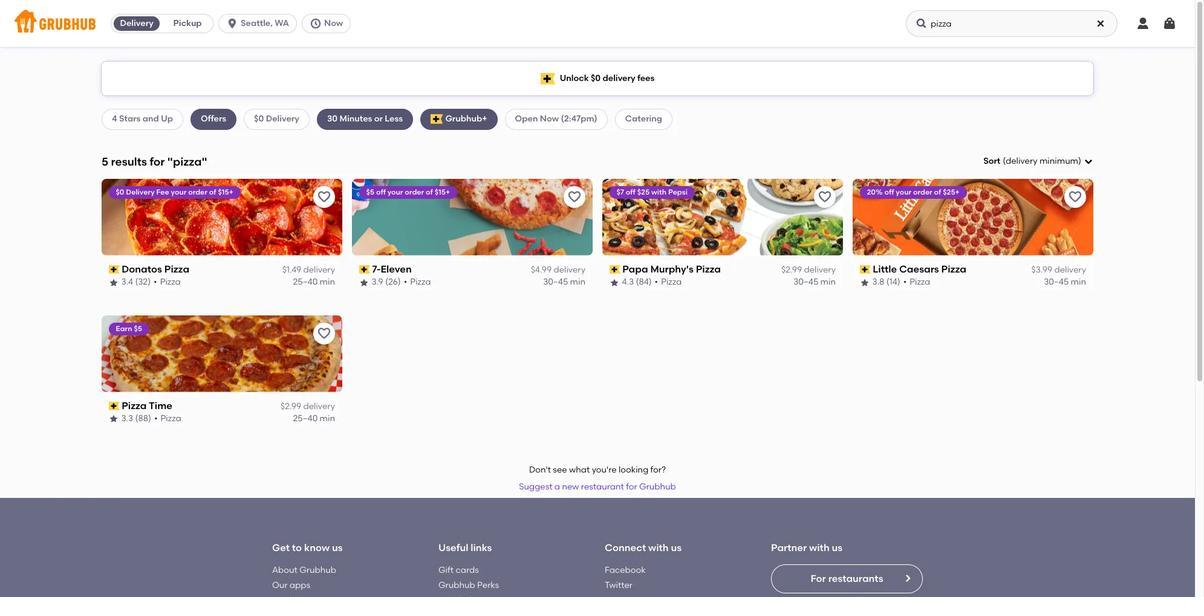 Task type: locate. For each thing, give the bounding box(es) containing it.
useful links
[[438, 543, 492, 554]]

3 us from the left
[[832, 543, 843, 554]]

delivery for papa murphy's pizza
[[804, 265, 836, 275]]

• for pizza
[[154, 277, 157, 287]]

• right (88)
[[154, 414, 158, 424]]

1 horizontal spatial off
[[626, 188, 636, 196]]

1 25–40 from the top
[[293, 277, 318, 287]]

0 horizontal spatial save this restaurant image
[[317, 326, 331, 341]]

0 vertical spatial $2.99
[[781, 265, 802, 275]]

• right (84)
[[655, 277, 658, 287]]

to
[[292, 543, 302, 554]]

0 horizontal spatial $15+
[[218, 188, 234, 196]]

subscription pass image left pizza time
[[109, 402, 120, 411]]

1 vertical spatial grubhub plus flag logo image
[[431, 115, 443, 124]]

2 horizontal spatial save this restaurant image
[[1068, 190, 1083, 204]]

min
[[320, 277, 335, 287], [570, 277, 585, 287], [820, 277, 836, 287], [1071, 277, 1086, 287], [320, 414, 335, 424]]

svg image inside seattle, wa button
[[226, 18, 238, 30]]

minutes
[[340, 114, 372, 124]]

3 30–45 min from the left
[[1044, 277, 1086, 287]]

0 horizontal spatial of
[[209, 188, 217, 196]]

1 save this restaurant image from the left
[[317, 190, 331, 204]]

papa murphy's pizza logo image
[[602, 179, 843, 256]]

2 horizontal spatial off
[[885, 188, 894, 196]]

svg image inside field
[[1084, 157, 1093, 166]]

0 horizontal spatial us
[[332, 543, 343, 554]]

1 horizontal spatial $2.99
[[781, 265, 802, 275]]

$0 for $0 delivery
[[254, 114, 264, 124]]

for right results on the top left of page
[[150, 155, 165, 168]]

sort
[[983, 156, 1000, 166]]

1 of from the left
[[209, 188, 217, 196]]

grubhub
[[639, 482, 676, 492], [299, 565, 336, 576], [438, 581, 475, 591]]

star icon image for pizza time
[[109, 415, 119, 424]]

• pizza down time
[[154, 414, 182, 424]]

1 vertical spatial for
[[626, 482, 637, 492]]

None field
[[983, 155, 1093, 168]]

now right "wa" at the top of the page
[[324, 18, 343, 28]]

fees
[[637, 73, 655, 83]]

$2.99 delivery
[[781, 265, 836, 275], [281, 402, 335, 412]]

caesars
[[900, 264, 939, 275]]

3 30–45 from the left
[[1044, 277, 1069, 287]]

star icon image left 3.9
[[359, 278, 369, 288]]

save this restaurant button for little caesars pizza
[[1064, 186, 1086, 208]]

0 vertical spatial 25–40 min
[[293, 277, 335, 287]]

us up for restaurants
[[832, 543, 843, 554]]

now right open
[[540, 114, 559, 124]]

1 30–45 min from the left
[[543, 277, 585, 287]]

delivery for pizza time
[[303, 402, 335, 412]]

pizza right caesars
[[942, 264, 967, 275]]

2 us from the left
[[671, 543, 682, 554]]

1 horizontal spatial $5
[[366, 188, 375, 196]]

0 horizontal spatial order
[[188, 188, 208, 196]]

for down looking
[[626, 482, 637, 492]]

little caesars pizza
[[873, 264, 967, 275]]

0 vertical spatial $0
[[591, 73, 601, 83]]

• pizza down papa murphy's pizza
[[655, 277, 682, 287]]

(2:47pm)
[[561, 114, 597, 124]]

1 horizontal spatial order
[[405, 188, 424, 196]]

30–45 min for little caesars pizza
[[1044, 277, 1086, 287]]

delivery left 30
[[266, 114, 299, 124]]

3.9 (26)
[[372, 277, 401, 287]]

3 svg image from the left
[[916, 18, 928, 30]]

1 vertical spatial $2.99 delivery
[[281, 402, 335, 412]]

2 horizontal spatial 30–45 min
[[1044, 277, 1086, 287]]

2 25–40 from the top
[[293, 414, 318, 424]]

2 horizontal spatial svg image
[[916, 18, 928, 30]]

grubhub plus flag logo image left unlock on the left top
[[540, 73, 555, 84]]

subscription pass image left little
[[860, 266, 871, 274]]

1 horizontal spatial svg image
[[310, 18, 322, 30]]

grubhub down the know
[[299, 565, 336, 576]]

minimum
[[1040, 156, 1078, 166]]

0 vertical spatial $2.99 delivery
[[781, 265, 836, 275]]

1 horizontal spatial your
[[388, 188, 403, 196]]

0 horizontal spatial now
[[324, 18, 343, 28]]

murphy's
[[651, 264, 694, 275]]

delivery
[[603, 73, 635, 83], [1006, 156, 1037, 166], [303, 265, 335, 275], [554, 265, 585, 275], [804, 265, 836, 275], [1054, 265, 1086, 275], [303, 402, 335, 412]]

pizza
[[165, 264, 190, 275], [696, 264, 721, 275], [942, 264, 967, 275], [160, 277, 181, 287], [411, 277, 431, 287], [661, 277, 682, 287], [910, 277, 931, 287], [122, 400, 147, 412], [161, 414, 182, 424]]

facebook link
[[605, 565, 646, 576]]

7-eleven logo image
[[352, 179, 593, 256]]

offers
[[201, 114, 226, 124]]

star icon image left the 3.8
[[860, 278, 870, 288]]

twitter
[[605, 581, 633, 591]]

unlock
[[560, 73, 589, 83]]

3 of from the left
[[934, 188, 942, 196]]

2 horizontal spatial your
[[896, 188, 912, 196]]

0 horizontal spatial off
[[376, 188, 386, 196]]

with right partner on the right bottom of the page
[[809, 543, 830, 554]]

perks
[[477, 581, 499, 591]]

• for murphy's
[[655, 277, 658, 287]]

subscription pass image left papa
[[610, 266, 620, 274]]

1 vertical spatial grubhub
[[299, 565, 336, 576]]

2 horizontal spatial of
[[934, 188, 942, 196]]

for
[[150, 155, 165, 168], [626, 482, 637, 492]]

2 30–45 min from the left
[[794, 277, 836, 287]]

0 horizontal spatial $2.99
[[281, 402, 301, 412]]

(26)
[[386, 277, 401, 287]]

apps
[[290, 581, 310, 591]]

• for eleven
[[404, 277, 408, 287]]

30–45 for papa murphy's pizza
[[794, 277, 818, 287]]

get to know us
[[272, 543, 343, 554]]

30 minutes or less
[[327, 114, 403, 124]]

0 horizontal spatial $0
[[116, 188, 125, 196]]

25–40 for donatos pizza
[[293, 277, 318, 287]]

off for 7-
[[376, 188, 386, 196]]

us right the know
[[332, 543, 343, 554]]

about grubhub our apps
[[272, 565, 336, 591]]

svg image
[[1136, 16, 1150, 31], [1162, 16, 1177, 31], [1096, 19, 1105, 28], [1084, 157, 1093, 166]]

star icon image
[[109, 278, 119, 288], [359, 278, 369, 288], [610, 278, 619, 288], [860, 278, 870, 288], [109, 415, 119, 424]]

$2.99
[[781, 265, 802, 275], [281, 402, 301, 412]]

donatos
[[122, 264, 162, 275]]

connect with us
[[605, 543, 682, 554]]

2 order from the left
[[405, 188, 424, 196]]

1 horizontal spatial save this restaurant image
[[567, 190, 582, 204]]

order
[[188, 188, 208, 196], [405, 188, 424, 196], [913, 188, 933, 196]]

30–45
[[543, 277, 568, 287], [794, 277, 818, 287], [1044, 277, 1069, 287]]

1 horizontal spatial 30–45
[[794, 277, 818, 287]]

1 vertical spatial 25–40 min
[[293, 414, 335, 424]]

1 vertical spatial $0
[[254, 114, 264, 124]]

• pizza right (26)
[[404, 277, 431, 287]]

star icon image for little caesars pizza
[[860, 278, 870, 288]]

1 vertical spatial 25–40
[[293, 414, 318, 424]]

what
[[569, 465, 590, 475]]

none field inside 5 results for "pizza" main content
[[983, 155, 1093, 168]]

1 horizontal spatial save this restaurant image
[[818, 190, 832, 204]]

open now (2:47pm)
[[515, 114, 597, 124]]

pizza time
[[122, 400, 173, 412]]

0 horizontal spatial 30–45 min
[[543, 277, 585, 287]]

save this restaurant button for donatos pizza
[[313, 186, 335, 208]]

• pizza down "donatos pizza" in the top left of the page
[[154, 277, 181, 287]]

gift cards link
[[438, 565, 479, 576]]

$2.99 delivery for pizza time
[[281, 402, 335, 412]]

0 vertical spatial $5
[[366, 188, 375, 196]]

1 horizontal spatial 30–45 min
[[794, 277, 836, 287]]

save this restaurant image
[[317, 190, 331, 204], [567, 190, 582, 204]]

subscription pass image
[[109, 266, 120, 274], [359, 266, 370, 274], [610, 266, 620, 274], [860, 266, 871, 274], [109, 402, 120, 411]]

pizza up 3.3 (88)
[[122, 400, 147, 412]]

• right (26)
[[404, 277, 408, 287]]

save this restaurant image for pizza time
[[317, 326, 331, 341]]

gift cards grubhub perks
[[438, 565, 499, 591]]

2 svg image from the left
[[310, 18, 322, 30]]

pizza down papa murphy's pizza
[[661, 277, 682, 287]]

1 30–45 from the left
[[543, 277, 568, 287]]

up
[[161, 114, 173, 124]]

1 horizontal spatial $0
[[254, 114, 264, 124]]

2 vertical spatial delivery
[[126, 188, 155, 196]]

2 save this restaurant image from the left
[[567, 190, 582, 204]]

1 horizontal spatial for
[[626, 482, 637, 492]]

$2.99 for papa murphy's pizza
[[781, 265, 802, 275]]

1 horizontal spatial $15+
[[435, 188, 450, 196]]

3 off from the left
[[885, 188, 894, 196]]

3 order from the left
[[913, 188, 933, 196]]

grubhub plus flag logo image for unlock $0 delivery fees
[[540, 73, 555, 84]]

$1.49
[[282, 265, 301, 275]]

twitter link
[[605, 581, 633, 591]]

delivery for 7-eleven
[[554, 265, 585, 275]]

subscription pass image left 7-
[[359, 266, 370, 274]]

1 horizontal spatial grubhub
[[438, 581, 475, 591]]

grubhub inside the 'suggest a new restaurant for grubhub' button
[[639, 482, 676, 492]]

save this restaurant button for papa murphy's pizza
[[814, 186, 836, 208]]

svg image for now
[[310, 18, 322, 30]]

1 vertical spatial $5
[[134, 325, 142, 333]]

• right (14)
[[904, 277, 907, 287]]

min for little caesars pizza
[[1071, 277, 1086, 287]]

0 horizontal spatial for
[[150, 155, 165, 168]]

grubhub down gift cards link
[[438, 581, 475, 591]]

0 horizontal spatial your
[[171, 188, 187, 196]]

$25+
[[943, 188, 960, 196]]

wa
[[275, 18, 289, 28]]

delivery left fee
[[126, 188, 155, 196]]

0 vertical spatial grubhub
[[639, 482, 676, 492]]

little caesars pizza logo image
[[853, 179, 1093, 256]]

2 horizontal spatial 30–45
[[1044, 277, 1069, 287]]

grubhub plus flag logo image left grubhub+
[[431, 115, 443, 124]]

pizza down "donatos pizza" in the top left of the page
[[160, 277, 181, 287]]

pizza down little caesars pizza
[[910, 277, 931, 287]]

1 horizontal spatial of
[[426, 188, 433, 196]]

1 vertical spatial now
[[540, 114, 559, 124]]

2 horizontal spatial order
[[913, 188, 933, 196]]

0 vertical spatial now
[[324, 18, 343, 28]]

$0
[[591, 73, 601, 83], [254, 114, 264, 124], [116, 188, 125, 196]]

star icon image left 3.4
[[109, 278, 119, 288]]

0 horizontal spatial grubhub plus flag logo image
[[431, 115, 443, 124]]

• pizza for pizza
[[154, 277, 181, 287]]

30
[[327, 114, 338, 124]]

2 vertical spatial grubhub
[[438, 581, 475, 591]]

1 25–40 min from the top
[[293, 277, 335, 287]]

1 horizontal spatial now
[[540, 114, 559, 124]]

earn
[[116, 325, 132, 333]]

grubhub plus flag logo image
[[540, 73, 555, 84], [431, 115, 443, 124]]

30–45 for 7-eleven
[[543, 277, 568, 287]]

save this restaurant button for pizza time
[[313, 323, 335, 345]]

for restaurants
[[811, 573, 883, 585]]

0 horizontal spatial $2.99 delivery
[[281, 402, 335, 412]]

star icon image left 4.3
[[610, 278, 619, 288]]

don't
[[529, 465, 551, 475]]

donatos pizza
[[122, 264, 190, 275]]

• pizza down caesars
[[904, 277, 931, 287]]

2 horizontal spatial grubhub
[[639, 482, 676, 492]]

delivery for donatos pizza
[[303, 265, 335, 275]]

delivery left pickup
[[120, 18, 153, 28]]

0 horizontal spatial grubhub
[[299, 565, 336, 576]]

fee
[[157, 188, 169, 196]]

none field containing sort
[[983, 155, 1093, 168]]

seattle, wa button
[[218, 14, 302, 33]]

of for little
[[934, 188, 942, 196]]

subscription pass image for little caesars pizza
[[860, 266, 871, 274]]

2 horizontal spatial $0
[[591, 73, 601, 83]]

1 vertical spatial $2.99
[[281, 402, 301, 412]]

for
[[811, 573, 826, 585]]

subscription pass image for 7-eleven
[[359, 266, 370, 274]]

delivery
[[120, 18, 153, 28], [266, 114, 299, 124], [126, 188, 155, 196]]

2 vertical spatial $0
[[116, 188, 125, 196]]

for restaurants link
[[771, 565, 923, 594]]

of
[[209, 188, 217, 196], [426, 188, 433, 196], [934, 188, 942, 196]]

grubhub inside about grubhub our apps
[[299, 565, 336, 576]]

2 25–40 min from the top
[[293, 414, 335, 424]]

with right connect
[[648, 543, 669, 554]]

0 horizontal spatial svg image
[[226, 18, 238, 30]]

1 horizontal spatial grubhub plus flag logo image
[[540, 73, 555, 84]]

3 your from the left
[[896, 188, 912, 196]]

your for little caesars pizza
[[896, 188, 912, 196]]

$0 down results on the top left of page
[[116, 188, 125, 196]]

$1.49 delivery
[[282, 265, 335, 275]]

grubhub down for?
[[639, 482, 676, 492]]

$5 off your order of $15+
[[366, 188, 450, 196]]

save this restaurant image for papa murphy's pizza
[[818, 190, 832, 204]]

delivery for little caesars pizza
[[1054, 265, 1086, 275]]

• pizza for eleven
[[404, 277, 431, 287]]

2 your from the left
[[388, 188, 403, 196]]

30–45 min
[[543, 277, 585, 287], [794, 277, 836, 287], [1044, 277, 1086, 287]]

star icon image for papa murphy's pizza
[[610, 278, 619, 288]]

save this restaurant image
[[818, 190, 832, 204], [1068, 190, 1083, 204], [317, 326, 331, 341]]

order for 7-eleven
[[405, 188, 424, 196]]

1 horizontal spatial $2.99 delivery
[[781, 265, 836, 275]]

$7 off $25 with pepsi
[[617, 188, 688, 196]]

3.3 (88)
[[122, 414, 151, 424]]

min for papa murphy's pizza
[[820, 277, 836, 287]]

you're
[[592, 465, 617, 475]]

svg image inside now button
[[310, 18, 322, 30]]

$0 right unlock on the left top
[[591, 73, 601, 83]]

2 30–45 from the left
[[794, 277, 818, 287]]

time
[[149, 400, 173, 412]]

0 vertical spatial grubhub plus flag logo image
[[540, 73, 555, 84]]

1 vertical spatial delivery
[[266, 114, 299, 124]]

2 horizontal spatial us
[[832, 543, 843, 554]]

5 results for "pizza" main content
[[0, 47, 1195, 597]]

facebook twitter
[[605, 565, 646, 591]]

3.4 (32)
[[122, 277, 151, 287]]

2 off from the left
[[626, 188, 636, 196]]

$0 right the offers
[[254, 114, 264, 124]]

(
[[1003, 156, 1006, 166]]

us
[[332, 543, 343, 554], [671, 543, 682, 554], [832, 543, 843, 554]]

0 vertical spatial delivery
[[120, 18, 153, 28]]

Search for food, convenience, alcohol... search field
[[906, 10, 1118, 37]]

4
[[112, 114, 117, 124]]

0 horizontal spatial $5
[[134, 325, 142, 333]]

• right (32)
[[154, 277, 157, 287]]

"pizza"
[[167, 155, 207, 168]]

0 vertical spatial 25–40
[[293, 277, 318, 287]]

2 of from the left
[[426, 188, 433, 196]]

)
[[1078, 156, 1081, 166]]

pickup
[[173, 18, 202, 28]]

• for time
[[154, 414, 158, 424]]

0 horizontal spatial 30–45
[[543, 277, 568, 287]]

svg image
[[226, 18, 238, 30], [310, 18, 322, 30], [916, 18, 928, 30]]

1 us from the left
[[332, 543, 343, 554]]

1 svg image from the left
[[226, 18, 238, 30]]

1 horizontal spatial us
[[671, 543, 682, 554]]

0 horizontal spatial save this restaurant image
[[317, 190, 331, 204]]

star icon image left 3.3
[[109, 415, 119, 424]]

1 off from the left
[[376, 188, 386, 196]]

us right connect
[[671, 543, 682, 554]]

unlock $0 delivery fees
[[560, 73, 655, 83]]

(88)
[[136, 414, 151, 424]]

subscription pass image left donatos
[[109, 266, 120, 274]]

5 results for "pizza"
[[102, 155, 207, 168]]

$15+
[[218, 188, 234, 196], [435, 188, 450, 196]]



Task type: describe. For each thing, give the bounding box(es) containing it.
connect
[[605, 543, 646, 554]]

3.8 (14)
[[873, 277, 901, 287]]

30–45 for little caesars pizza
[[1044, 277, 1069, 287]]

earn $5
[[116, 325, 142, 333]]

now inside button
[[324, 18, 343, 28]]

7-eleven
[[372, 264, 412, 275]]

3.3
[[122, 414, 133, 424]]

pepsi
[[668, 188, 688, 196]]

stars
[[119, 114, 141, 124]]

gift
[[438, 565, 454, 576]]

grubhub plus flag logo image for grubhub+
[[431, 115, 443, 124]]

our apps link
[[272, 581, 310, 591]]

us for partner with us
[[832, 543, 843, 554]]

$3.99
[[1031, 265, 1052, 275]]

pizza right (26)
[[411, 277, 431, 287]]

30–45 min for 7-eleven
[[543, 277, 585, 287]]

25–40 min for pizza time
[[293, 414, 335, 424]]

svg image for seattle, wa
[[226, 18, 238, 30]]

$2.99 for pizza time
[[281, 402, 301, 412]]

off for papa
[[626, 188, 636, 196]]

$0 delivery fee your order of $15+
[[116, 188, 234, 196]]

3.4
[[122, 277, 133, 287]]

save this restaurant image for donatos pizza
[[317, 190, 331, 204]]

delivery for $0 delivery fee your order of $15+
[[126, 188, 155, 196]]

subscription pass image for donatos pizza
[[109, 266, 120, 274]]

(32)
[[135, 277, 151, 287]]

open
[[515, 114, 538, 124]]

less
[[385, 114, 403, 124]]

or
[[374, 114, 383, 124]]

delivery inside delivery button
[[120, 18, 153, 28]]

pizza time logo image
[[102, 315, 342, 392]]

now inside 5 results for "pizza" main content
[[540, 114, 559, 124]]

links
[[471, 543, 492, 554]]

20%
[[867, 188, 883, 196]]

pizza right donatos
[[165, 264, 190, 275]]

3.9
[[372, 277, 383, 287]]

25–40 min for donatos pizza
[[293, 277, 335, 287]]

save this restaurant image for 7-eleven
[[567, 190, 582, 204]]

your for 7-eleven
[[388, 188, 403, 196]]

a
[[554, 482, 560, 492]]

$0 for $0 delivery fee your order of $15+
[[116, 188, 125, 196]]

save this restaurant image for little caesars pizza
[[1068, 190, 1083, 204]]

with right the $25 in the top right of the page
[[652, 188, 667, 196]]

pickup button
[[162, 14, 213, 33]]

facebook
[[605, 565, 646, 576]]

save this restaurant button for 7-eleven
[[564, 186, 585, 208]]

delivery for $0 delivery
[[266, 114, 299, 124]]

7-
[[372, 264, 381, 275]]

know
[[304, 543, 330, 554]]

pizza down time
[[161, 414, 182, 424]]

restaurant
[[581, 482, 624, 492]]

looking
[[619, 465, 648, 475]]

• pizza for murphy's
[[655, 277, 682, 287]]

sort ( delivery minimum )
[[983, 156, 1081, 166]]

for inside button
[[626, 482, 637, 492]]

pizza right the murphy's on the right of the page
[[696, 264, 721, 275]]

partner with us
[[771, 543, 843, 554]]

min for donatos pizza
[[320, 277, 335, 287]]

3.8
[[873, 277, 885, 287]]

our
[[272, 581, 288, 591]]

• for caesars
[[904, 277, 907, 287]]

2 $15+ from the left
[[435, 188, 450, 196]]

min for 7-eleven
[[570, 277, 585, 287]]

delivery button
[[111, 14, 162, 33]]

donatos pizza logo image
[[102, 179, 342, 256]]

order for little caesars pizza
[[913, 188, 933, 196]]

0 vertical spatial for
[[150, 155, 165, 168]]

now button
[[302, 14, 356, 33]]

star icon image for donatos pizza
[[109, 278, 119, 288]]

of for 7-
[[426, 188, 433, 196]]

$4.99 delivery
[[531, 265, 585, 275]]

see
[[553, 465, 567, 475]]

min for pizza time
[[320, 414, 335, 424]]

4.3
[[622, 277, 634, 287]]

1 $15+ from the left
[[218, 188, 234, 196]]

don't see what you're looking for?
[[529, 465, 666, 475]]

4.3 (84)
[[622, 277, 652, 287]]

with for connect
[[648, 543, 669, 554]]

• pizza for caesars
[[904, 277, 931, 287]]

$2.99 delivery for papa murphy's pizza
[[781, 265, 836, 275]]

$25
[[638, 188, 650, 196]]

grubhub perks link
[[438, 581, 499, 591]]

and
[[143, 114, 159, 124]]

useful
[[438, 543, 468, 554]]

for?
[[650, 465, 666, 475]]

star icon image for 7-eleven
[[359, 278, 369, 288]]

suggest
[[519, 482, 552, 492]]

grubhub inside gift cards grubhub perks
[[438, 581, 475, 591]]

1 your from the left
[[171, 188, 187, 196]]

seattle,
[[241, 18, 273, 28]]

results
[[111, 155, 147, 168]]

25–40 for pizza time
[[293, 414, 318, 424]]

right image
[[903, 574, 913, 583]]

$4.99
[[531, 265, 552, 275]]

with for partner
[[809, 543, 830, 554]]

(84)
[[636, 277, 652, 287]]

off for little
[[885, 188, 894, 196]]

papa
[[623, 264, 648, 275]]

us for connect with us
[[671, 543, 682, 554]]

(14)
[[887, 277, 901, 287]]

suggest a new restaurant for grubhub
[[519, 482, 676, 492]]

main navigation navigation
[[0, 0, 1195, 47]]

suggest a new restaurant for grubhub button
[[514, 477, 681, 498]]

30–45 min for papa murphy's pizza
[[794, 277, 836, 287]]

$0 delivery
[[254, 114, 299, 124]]

subscription pass image for pizza time
[[109, 402, 120, 411]]

papa murphy's pizza
[[623, 264, 721, 275]]

subscription pass image for papa murphy's pizza
[[610, 266, 620, 274]]

1 order from the left
[[188, 188, 208, 196]]

eleven
[[381, 264, 412, 275]]

$7
[[617, 188, 624, 196]]

• pizza for time
[[154, 414, 182, 424]]

seattle, wa
[[241, 18, 289, 28]]



Task type: vqa. For each thing, say whether or not it's contained in the screenshot.
the Star icon for Papa Murphy's Pizza
yes



